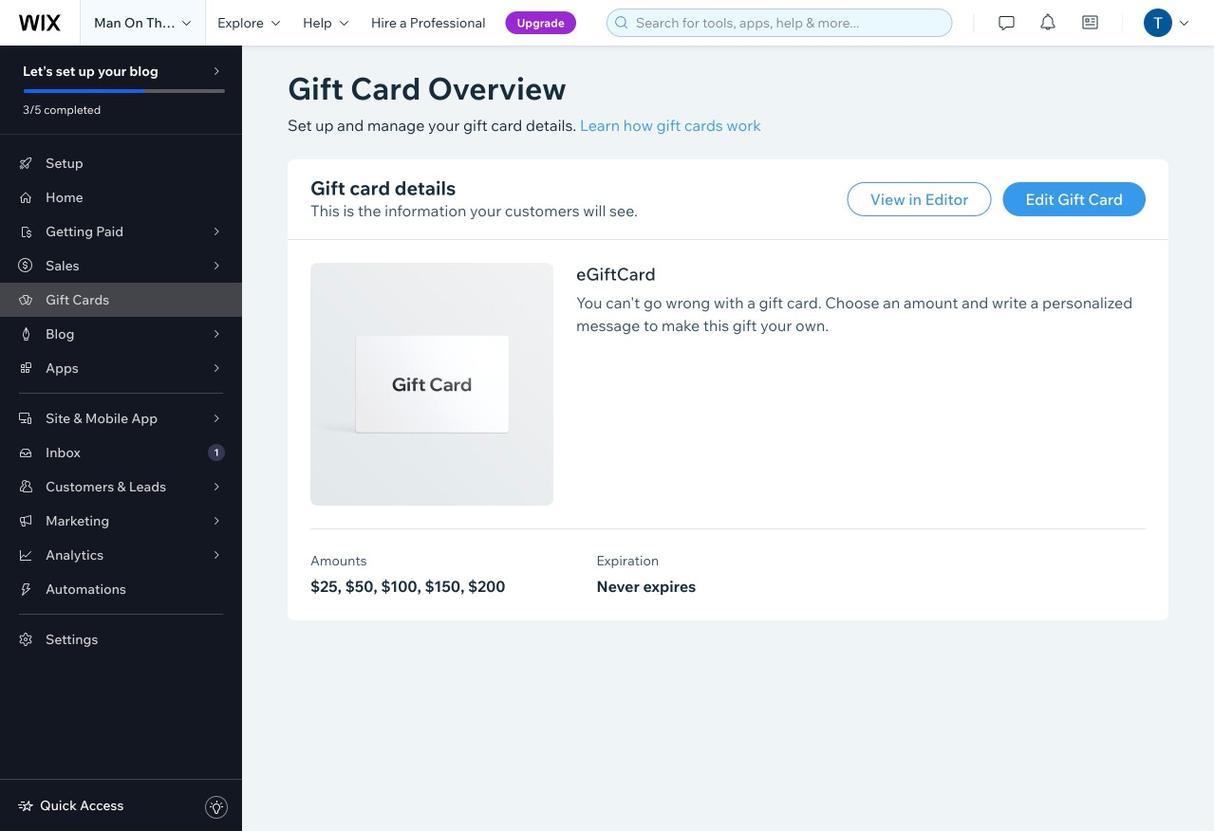 Task type: describe. For each thing, give the bounding box(es) containing it.
Search for tools, apps, help & more... field
[[630, 9, 946, 36]]

sidebar element
[[0, 46, 242, 832]]



Task type: vqa. For each thing, say whether or not it's contained in the screenshot.
Create for Create Social Post
no



